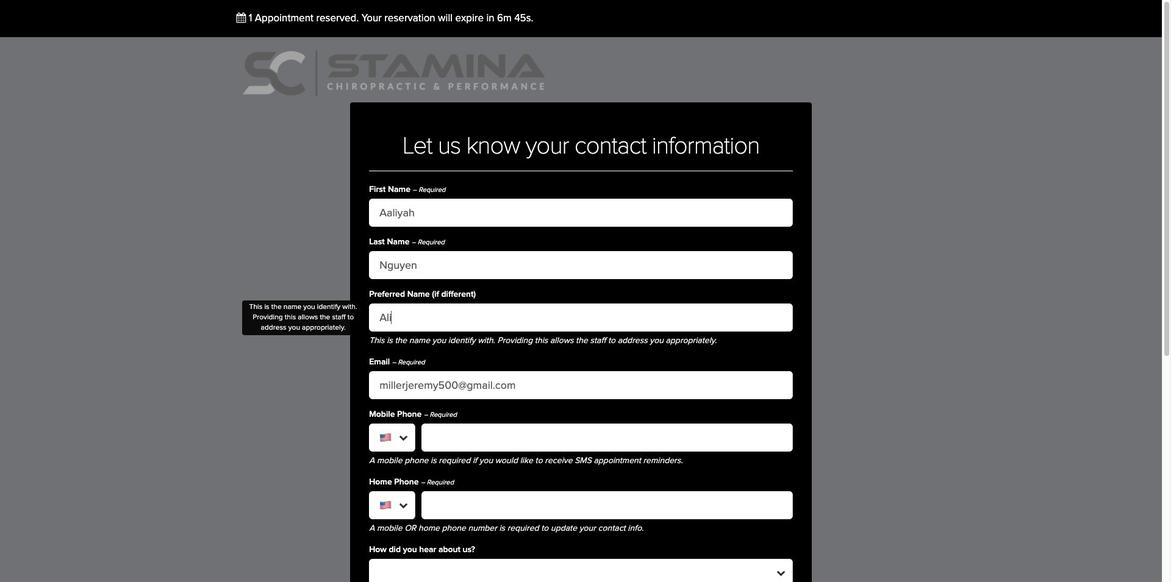 Task type: describe. For each thing, give the bounding box(es) containing it.
Email Address email field
[[369, 372, 793, 400]]

Last Name text field
[[369, 252, 793, 280]]

calendar image
[[236, 12, 246, 23]]



Task type: locate. For each thing, give the bounding box(es) containing it.
Preferred Name (if different) text field
[[369, 304, 793, 332]]

tooltip
[[239, 301, 367, 335]]

First Name text field
[[369, 199, 793, 227]]

None telephone field
[[421, 424, 793, 452], [421, 492, 793, 520], [421, 424, 793, 452], [421, 492, 793, 520]]

stamina chiropractic & performance image
[[242, 49, 547, 97]]



Task type: vqa. For each thing, say whether or not it's contained in the screenshot.
Stamina Chiropractic & Performance image
yes



